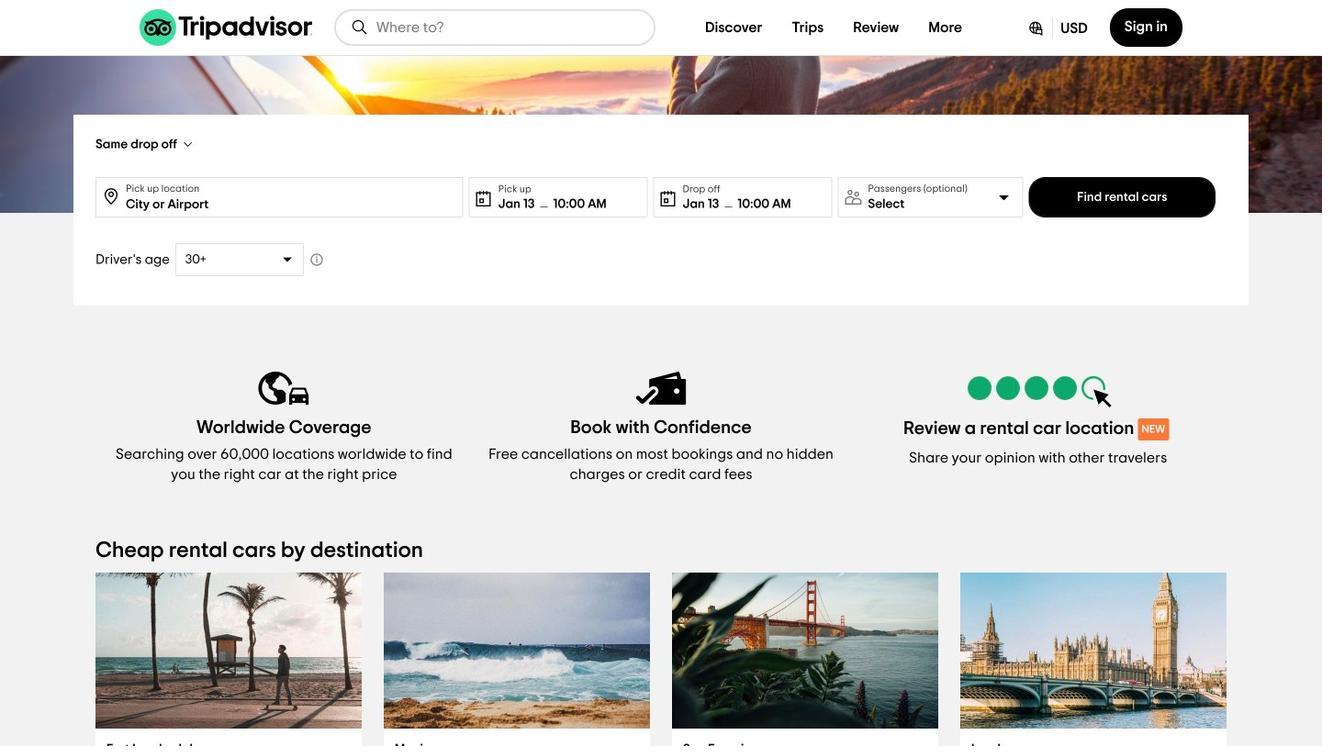 Task type: vqa. For each thing, say whether or not it's contained in the screenshot.
Fine
no



Task type: locate. For each thing, give the bounding box(es) containing it.
None search field
[[336, 11, 654, 44]]



Task type: describe. For each thing, give the bounding box(es) containing it.
City or Airport text field
[[126, 178, 455, 215]]

Search search field
[[377, 19, 639, 36]]

tripadvisor image
[[140, 9, 312, 46]]

search image
[[351, 18, 369, 37]]



